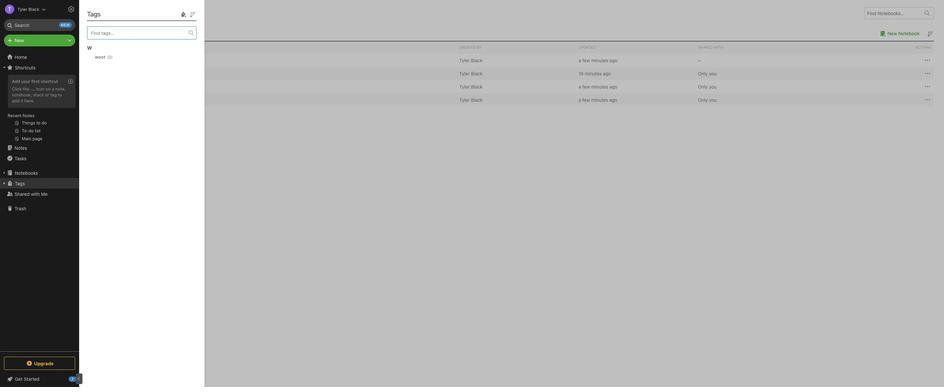 Task type: vqa. For each thing, say whether or not it's contained in the screenshot.
15 minutes ago
yes



Task type: describe. For each thing, give the bounding box(es) containing it.
things to do row
[[89, 80, 935, 93]]

few for things to do row
[[583, 84, 590, 90]]

with
[[714, 45, 724, 49]]

add
[[12, 79, 20, 84]]

upgrade
[[34, 361, 54, 367]]

...
[[31, 86, 35, 92]]

tyler black for "to-do list" row
[[460, 97, 483, 103]]

add
[[12, 98, 19, 104]]

get started
[[15, 377, 39, 383]]

minutes for things to do row
[[592, 84, 609, 90]]

upgrade button
[[4, 358, 75, 371]]

tyler for things to do row
[[460, 84, 470, 90]]

shared with me link
[[0, 189, 79, 200]]

shared with button
[[696, 42, 815, 53]]

notes link
[[0, 143, 79, 153]]

new notebook button
[[879, 30, 920, 38]]

a few minutes ago for first notebook 'row'
[[579, 58, 618, 63]]

you for things to do row
[[709, 84, 717, 90]]

trash
[[15, 206, 26, 212]]

a for first notebook 'row'
[[579, 58, 581, 63]]

tyler black for things to do row
[[460, 84, 483, 90]]

title
[[92, 45, 102, 49]]

Account field
[[0, 3, 46, 16]]

to
[[58, 92, 62, 98]]

shared with
[[698, 45, 724, 49]]

first
[[109, 58, 119, 63]]

1 notebook
[[89, 30, 115, 36]]

new for new
[[15, 38, 24, 43]]

main page row
[[89, 67, 935, 80]]

note,
[[55, 86, 66, 92]]

black for things to do row
[[471, 84, 483, 90]]

stack
[[33, 92, 44, 98]]

here.
[[24, 98, 35, 104]]

black for first notebook 'row'
[[471, 58, 483, 63]]

tasks button
[[0, 153, 79, 164]]

ago inside main page row
[[603, 71, 611, 76]]

you for "to-do list" row
[[709, 97, 717, 103]]

only for "to-do list" row
[[698, 97, 708, 103]]

notebooks link
[[0, 168, 79, 178]]

tyler black inside account field
[[17, 6, 39, 12]]

only you for things to do row
[[698, 84, 717, 90]]

Find Notebooks… text field
[[865, 8, 921, 19]]

tyler black for first notebook 'row'
[[460, 58, 483, 63]]

1 vertical spatial notebooks
[[15, 170, 38, 176]]

tyler for "to-do list" row
[[460, 97, 470, 103]]

only for main page row
[[698, 71, 708, 76]]

1 horizontal spatial notebooks
[[89, 9, 121, 17]]

ago for first notebook 'row'
[[610, 58, 618, 63]]

a for "to-do list" row
[[579, 97, 581, 103]]

notebook
[[93, 30, 115, 36]]

first notebook
[[109, 58, 141, 63]]

only for things to do row
[[698, 84, 708, 90]]

settings image
[[67, 5, 75, 13]]

shortcuts button
[[0, 62, 79, 73]]

shared
[[698, 45, 713, 49]]

a for things to do row
[[579, 84, 581, 90]]

me
[[41, 192, 48, 197]]

or
[[45, 92, 49, 98]]

title button
[[89, 42, 457, 53]]

few for first notebook 'row'
[[583, 58, 590, 63]]

woot
[[95, 54, 106, 60]]

created by
[[460, 45, 482, 49]]

shortcut
[[41, 79, 58, 84]]

Help and Learning task checklist field
[[0, 375, 79, 385]]

expand notebooks image
[[2, 171, 7, 176]]

tyler black for main page row
[[460, 71, 483, 76]]

first notebook button
[[100, 56, 150, 64]]

few for "to-do list" row
[[583, 97, 590, 103]]



Task type: locate. For each thing, give the bounding box(es) containing it.
by
[[477, 45, 482, 49]]

you inside things to do row
[[709, 84, 717, 90]]

you
[[709, 71, 717, 76], [709, 84, 717, 90], [709, 97, 717, 103]]

tree
[[0, 52, 79, 352]]

notes up tasks
[[15, 145, 27, 151]]

15 minutes ago
[[579, 71, 611, 76]]

actions button
[[815, 42, 935, 53]]

new
[[61, 23, 70, 27]]

you for main page row
[[709, 71, 717, 76]]

tyler for main page row
[[460, 71, 470, 76]]

group containing add your first shortcut
[[0, 73, 79, 145]]

2 vertical spatial few
[[583, 97, 590, 103]]

new for new notebook
[[888, 31, 898, 36]]

)
[[111, 55, 113, 60]]

new inside button
[[888, 31, 898, 36]]

2 only you from the top
[[698, 84, 717, 90]]

tags inside button
[[15, 181, 25, 187]]

1 vertical spatial notebook
[[120, 58, 141, 63]]

(
[[107, 55, 109, 60]]

notebook
[[899, 31, 920, 36], [120, 58, 141, 63]]

tyler for first notebook 'row'
[[460, 58, 470, 63]]

shortcuts
[[15, 65, 36, 70]]

0 horizontal spatial notebooks
[[15, 170, 38, 176]]

minutes for first notebook 'row'
[[592, 58, 609, 63]]

notebook for first notebook
[[120, 58, 141, 63]]

notebooks down tasks
[[15, 170, 38, 176]]

0 vertical spatial only
[[698, 71, 708, 76]]

shared with me
[[15, 192, 48, 197]]

created by button
[[457, 42, 576, 53]]

2 vertical spatial a few minutes ago
[[579, 97, 618, 103]]

a
[[579, 58, 581, 63], [579, 84, 581, 90], [52, 86, 54, 92], [579, 97, 581, 103]]

black for "to-do list" row
[[471, 97, 483, 103]]

row group
[[89, 54, 935, 107]]

0 horizontal spatial tags
[[15, 181, 25, 187]]

tags up shared
[[15, 181, 25, 187]]

1 only from the top
[[698, 71, 708, 76]]

3 only you from the top
[[698, 97, 717, 103]]

minutes for "to-do list" row
[[592, 97, 609, 103]]

few inside things to do row
[[583, 84, 590, 90]]

new notebook
[[888, 31, 920, 36]]

only you for "to-do list" row
[[698, 97, 717, 103]]

tyler inside main page row
[[460, 71, 470, 76]]

to-do list row
[[89, 93, 935, 107]]

only you inside "to-do list" row
[[698, 97, 717, 103]]

icon on a note, notebook, stack or tag to add it here.
[[12, 86, 66, 104]]

2 vertical spatial you
[[709, 97, 717, 103]]

tags up the 1
[[87, 10, 101, 18]]

tyler
[[17, 6, 27, 12], [460, 58, 470, 63], [460, 71, 470, 76], [460, 84, 470, 90], [460, 97, 470, 103]]

trash link
[[0, 204, 79, 214]]

0 vertical spatial notebooks
[[89, 9, 121, 17]]

started
[[24, 377, 39, 383]]

tyler inside things to do row
[[460, 84, 470, 90]]

1 vertical spatial tags
[[15, 181, 25, 187]]

Find tags… text field
[[87, 29, 189, 37]]

1 horizontal spatial new
[[888, 31, 898, 36]]

1 horizontal spatial tags
[[87, 10, 101, 18]]

updated
[[579, 45, 596, 49]]

only you for main page row
[[698, 71, 717, 76]]

notebooks up notebook
[[89, 9, 121, 17]]

few
[[583, 58, 590, 63], [583, 84, 590, 90], [583, 97, 590, 103]]

0 vertical spatial a few minutes ago
[[579, 58, 618, 63]]

tags button
[[0, 178, 79, 189]]

minutes inside things to do row
[[592, 84, 609, 90]]

black for main page row
[[471, 71, 483, 76]]

w
[[87, 45, 92, 51]]

notebook inside button
[[120, 58, 141, 63]]

1 few from the top
[[583, 58, 590, 63]]

only you inside things to do row
[[698, 84, 717, 90]]

updated button
[[576, 42, 696, 53]]

on
[[46, 86, 51, 92]]

actions
[[916, 45, 932, 49]]

1 vertical spatial few
[[583, 84, 590, 90]]

tyler black inside main page row
[[460, 71, 483, 76]]

notebooks element
[[79, 0, 945, 388]]

w woot ( 0 )
[[87, 45, 113, 60]]

black inside main page row
[[471, 71, 483, 76]]

a inside things to do row
[[579, 84, 581, 90]]

1 vertical spatial you
[[709, 84, 717, 90]]

2 you from the top
[[709, 84, 717, 90]]

first notebook row
[[89, 54, 935, 67]]

7
[[72, 378, 74, 382]]

notes right the recent
[[23, 113, 35, 118]]

you inside main page row
[[709, 71, 717, 76]]

new inside new popup button
[[15, 38, 24, 43]]

3 a few minutes ago from the top
[[579, 97, 618, 103]]

notebook up 'actions'
[[899, 31, 920, 36]]

notebook right first
[[120, 58, 141, 63]]

group
[[0, 73, 79, 145]]

w row group
[[87, 40, 202, 71]]

2 a few minutes ago from the top
[[579, 84, 618, 90]]

tyler inside first notebook 'row'
[[460, 58, 470, 63]]

ago
[[610, 58, 618, 63], [603, 71, 611, 76], [610, 84, 618, 90], [610, 97, 618, 103]]

created
[[460, 45, 476, 49]]

tyler black
[[17, 6, 39, 12], [460, 58, 483, 63], [460, 71, 483, 76], [460, 84, 483, 90], [460, 97, 483, 103]]

ago inside "to-do list" row
[[610, 97, 618, 103]]

click the ...
[[12, 86, 35, 92]]

few inside first notebook 'row'
[[583, 58, 590, 63]]

notes
[[23, 113, 35, 118], [15, 145, 27, 151]]

new button
[[4, 35, 75, 47]]

new search field
[[9, 19, 72, 31]]

a inside icon on a note, notebook, stack or tag to add it here.
[[52, 86, 54, 92]]

notebooks
[[89, 9, 121, 17], [15, 170, 38, 176]]

3 you from the top
[[709, 97, 717, 103]]

first
[[31, 79, 40, 84]]

home link
[[0, 52, 79, 62]]

0 vertical spatial notes
[[23, 113, 35, 118]]

row group containing first notebook
[[89, 54, 935, 107]]

row group inside notebooks element
[[89, 54, 935, 107]]

1 vertical spatial only you
[[698, 84, 717, 90]]

sort options image
[[189, 10, 197, 18]]

only you
[[698, 71, 717, 76], [698, 84, 717, 90], [698, 97, 717, 103]]

1 vertical spatial notes
[[15, 145, 27, 151]]

a few minutes ago inside "to-do list" row
[[579, 97, 618, 103]]

a few minutes ago for "to-do list" row
[[579, 97, 618, 103]]

minutes inside first notebook 'row'
[[592, 58, 609, 63]]

tag
[[50, 92, 57, 98]]

black inside first notebook 'row'
[[471, 58, 483, 63]]

home
[[15, 54, 27, 60]]

2 vertical spatial only you
[[698, 97, 717, 103]]

1 a few minutes ago from the top
[[579, 58, 618, 63]]

create new tag image
[[179, 10, 187, 18]]

notes inside notes link
[[15, 145, 27, 151]]

only inside "to-do list" row
[[698, 97, 708, 103]]

0 vertical spatial notebook
[[899, 31, 920, 36]]

tags
[[87, 10, 101, 18], [15, 181, 25, 187]]

only inside things to do row
[[698, 84, 708, 90]]

minutes inside "to-do list" row
[[592, 97, 609, 103]]

minutes
[[592, 58, 609, 63], [585, 71, 602, 76], [592, 84, 609, 90], [592, 97, 609, 103]]

get
[[15, 377, 22, 383]]

2 only from the top
[[698, 84, 708, 90]]

with
[[31, 192, 40, 197]]

0 vertical spatial you
[[709, 71, 717, 76]]

group inside tree
[[0, 73, 79, 145]]

ago inside things to do row
[[610, 84, 618, 90]]

0 vertical spatial new
[[888, 31, 898, 36]]

1 you from the top
[[709, 71, 717, 76]]

1
[[89, 30, 91, 36]]

0 vertical spatial tags
[[87, 10, 101, 18]]

new down find notebooks… text box
[[888, 31, 898, 36]]

the
[[23, 86, 29, 92]]

0 vertical spatial few
[[583, 58, 590, 63]]

notebook inside button
[[899, 31, 920, 36]]

black
[[28, 6, 39, 12], [471, 58, 483, 63], [471, 71, 483, 76], [471, 84, 483, 90], [471, 97, 483, 103]]

click to collapse image
[[77, 376, 82, 384]]

a inside first notebook 'row'
[[579, 58, 581, 63]]

recent
[[8, 113, 22, 118]]

click
[[12, 86, 22, 92]]

Sort field
[[189, 10, 197, 18]]

expand tags image
[[2, 181, 7, 186]]

0
[[109, 55, 111, 60]]

1 vertical spatial new
[[15, 38, 24, 43]]

a few minutes ago inside first notebook 'row'
[[579, 58, 618, 63]]

black inside things to do row
[[471, 84, 483, 90]]

–
[[698, 58, 701, 63]]

15
[[579, 71, 584, 76]]

minutes inside main page row
[[585, 71, 602, 76]]

0 horizontal spatial notebook
[[120, 58, 141, 63]]

a few minutes ago
[[579, 58, 618, 63], [579, 84, 618, 90], [579, 97, 618, 103]]

3 only from the top
[[698, 97, 708, 103]]

black inside "to-do list" row
[[471, 97, 483, 103]]

a inside "to-do list" row
[[579, 97, 581, 103]]

ago inside first notebook 'row'
[[610, 58, 618, 63]]

notebook,
[[12, 92, 32, 98]]

new
[[888, 31, 898, 36], [15, 38, 24, 43]]

notebook for new notebook
[[899, 31, 920, 36]]

icon
[[36, 86, 44, 92]]

your
[[21, 79, 30, 84]]

shared
[[15, 192, 30, 197]]

3 few from the top
[[583, 97, 590, 103]]

add your first shortcut
[[12, 79, 58, 84]]

it
[[21, 98, 23, 104]]

a few minutes ago for things to do row
[[579, 84, 618, 90]]

tyler inside account field
[[17, 6, 27, 12]]

0 vertical spatial only you
[[698, 71, 717, 76]]

1 vertical spatial a few minutes ago
[[579, 84, 618, 90]]

ago for "to-do list" row
[[610, 97, 618, 103]]

you inside "to-do list" row
[[709, 97, 717, 103]]

tree containing home
[[0, 52, 79, 352]]

Search text field
[[9, 19, 71, 31]]

a few minutes ago inside things to do row
[[579, 84, 618, 90]]

ago for things to do row
[[610, 84, 618, 90]]

2 vertical spatial only
[[698, 97, 708, 103]]

0 horizontal spatial new
[[15, 38, 24, 43]]

1 vertical spatial only
[[698, 84, 708, 90]]

only
[[698, 71, 708, 76], [698, 84, 708, 90], [698, 97, 708, 103]]

tyler black inside things to do row
[[460, 84, 483, 90]]

only you inside main page row
[[698, 71, 717, 76]]

tyler black inside "to-do list" row
[[460, 97, 483, 103]]

arrow image
[[92, 56, 100, 64]]

few inside "to-do list" row
[[583, 97, 590, 103]]

new up home
[[15, 38, 24, 43]]

recent notes
[[8, 113, 35, 118]]

tyler inside "to-do list" row
[[460, 97, 470, 103]]

1 only you from the top
[[698, 71, 717, 76]]

black inside account field
[[28, 6, 39, 12]]

2 few from the top
[[583, 84, 590, 90]]

1 horizontal spatial notebook
[[899, 31, 920, 36]]

tasks
[[15, 156, 27, 161]]

tyler black inside first notebook 'row'
[[460, 58, 483, 63]]

only inside main page row
[[698, 71, 708, 76]]



